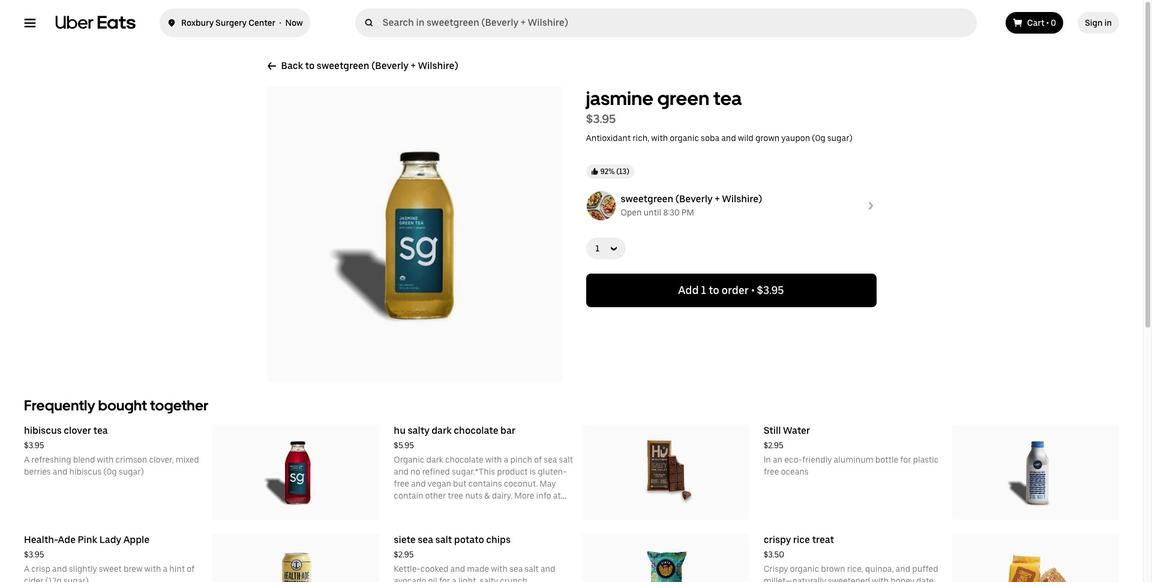 Task type: vqa. For each thing, say whether or not it's contained in the screenshot.


Task type: describe. For each thing, give the bounding box(es) containing it.
organic inside crispy rice treat $3.50 crispy organic brown rice, quinoa, and puffed millet—naturally sweetened with honey dat
[[790, 564, 819, 574]]

(beverly inside 'link'
[[372, 60, 409, 71]]

frequently
[[24, 397, 95, 414]]

puffed
[[912, 564, 939, 574]]

ade
[[58, 534, 76, 546]]

with inside health-ade pink lady apple $3.95 a crisp and slightly sweet brew with a hint of cider (12g sugar)
[[144, 564, 161, 574]]

brew
[[124, 564, 142, 574]]

1 horizontal spatial (0g
[[812, 133, 826, 143]]

sign
[[1085, 18, 1103, 28]]

wilshire) inside the 'sweetgreen (beverly + wilshire) open until 8:30 pm'
[[722, 193, 762, 205]]

product
[[497, 467, 528, 477]]

$3.95 right order
[[757, 284, 784, 296]]

1 vertical spatial dark
[[426, 455, 443, 465]]

1 vertical spatial sea
[[418, 534, 433, 546]]

hu salty dark chocolate bar $5.95 organic dark chocolate with a pinch of sea salt and no refined sugar.*this product is gluten- free and vegan but contains coconut. may contain other tree nuts & dairy. more info at sweetgreen.com/menu.
[[394, 425, 573, 513]]

uber eats home image
[[55, 16, 136, 30]]

honey
[[891, 576, 915, 582]]

back
[[281, 60, 303, 71]]

with inside siete sea salt potato chips $2.95 kettle-cooked and made with sea salt and avocado oil for a light, salty crunch.
[[491, 564, 508, 574]]

tree
[[448, 491, 463, 501]]

of inside hu salty dark chocolate bar $5.95 organic dark chocolate with a pinch of sea salt and no refined sugar.*this product is gluten- free and vegan but contains coconut. may contain other tree nuts & dairy. more info at sweetgreen.com/menu.
[[534, 455, 542, 465]]

1 vertical spatial to
[[709, 284, 719, 296]]

crimson
[[116, 455, 147, 465]]

0 horizontal spatial hibiscus
[[24, 425, 62, 436]]

crunch.
[[500, 576, 529, 582]]

sea inside hu salty dark chocolate bar $5.95 organic dark chocolate with a pinch of sea salt and no refined sugar.*this product is gluten- free and vegan but contains coconut. may contain other tree nuts & dairy. more info at sweetgreen.com/menu.
[[544, 455, 557, 465]]

1 vertical spatial chocolate
[[445, 455, 484, 465]]

clover
[[64, 425, 91, 436]]

clover,
[[149, 455, 174, 465]]

an
[[773, 455, 783, 465]]

0 vertical spatial dark
[[432, 425, 452, 436]]

(13)
[[617, 167, 630, 176]]

jasmine
[[586, 87, 654, 110]]

crispy
[[764, 534, 791, 546]]

siete sea salt potato chips $2.95 kettle-cooked and made with sea salt and avocado oil for a light, salty crunch.
[[394, 534, 555, 582]]

hu
[[394, 425, 406, 436]]

sweetgreen.com/menu.
[[394, 503, 485, 513]]

sign in link
[[1078, 12, 1119, 34]]

back to sweetgreen (beverly + wilshire)
[[281, 60, 458, 71]]

info
[[536, 491, 551, 501]]

antioxidant
[[586, 133, 631, 143]]

0 horizontal spatial •
[[279, 18, 282, 28]]

blend
[[73, 455, 95, 465]]

at
[[553, 491, 561, 501]]

now
[[285, 18, 303, 28]]

0
[[1051, 18, 1056, 28]]

(12g
[[45, 576, 62, 582]]

and inside crispy rice treat $3.50 crispy organic brown rice, quinoa, and puffed millet—naturally sweetened with honey dat
[[896, 564, 911, 574]]

in
[[764, 455, 771, 465]]

kettle-
[[394, 564, 421, 574]]

bottle
[[876, 455, 899, 465]]

water
[[783, 425, 810, 436]]

&
[[485, 491, 490, 501]]

salt inside hu salty dark chocolate bar $5.95 organic dark chocolate with a pinch of sea salt and no refined sugar.*this product is gluten- free and vegan but contains coconut. may contain other tree nuts & dairy. more info at sweetgreen.com/menu.
[[559, 455, 573, 465]]

surgery
[[216, 18, 247, 28]]

bar
[[501, 425, 516, 436]]

back to sweetgreen (beverly + wilshire) link
[[267, 60, 458, 72]]

center
[[249, 18, 276, 28]]

berries
[[24, 467, 51, 477]]

slightly
[[69, 564, 97, 574]]

hint
[[169, 564, 185, 574]]

a inside health-ade pink lady apple $3.95 a crisp and slightly sweet brew with a hint of cider (12g sugar)
[[24, 564, 30, 574]]

antioxidant rich, with organic soba and wild grown yaupon (0g sugar)
[[586, 133, 853, 143]]

together
[[150, 397, 209, 414]]

nuts
[[465, 491, 483, 501]]

more
[[515, 491, 534, 501]]

thumb up image
[[591, 168, 598, 175]]

1
[[701, 284, 706, 296]]

quinoa,
[[865, 564, 894, 574]]

tea for green
[[713, 87, 742, 110]]

deliver to image
[[167, 16, 176, 30]]

a inside siete sea salt potato chips $2.95 kettle-cooked and made with sea salt and avocado oil for a light, salty crunch.
[[452, 576, 457, 582]]

sweetgreen inside the 'sweetgreen (beverly + wilshire) open until 8:30 pm'
[[621, 193, 674, 205]]

to inside 'back to sweetgreen (beverly + wilshire)' 'link'
[[305, 60, 315, 71]]

aluminum
[[834, 455, 874, 465]]

still
[[764, 425, 781, 436]]

jasmine green tea $3.95
[[586, 87, 742, 126]]

main navigation menu image
[[24, 17, 36, 29]]

0 vertical spatial organic
[[670, 133, 699, 143]]

$3.95 inside health-ade pink lady apple $3.95 a crisp and slightly sweet brew with a hint of cider (12g sugar)
[[24, 550, 44, 559]]

$2.95 inside still water $2.95 in an eco-friendly aluminum bottle for plastic free oceans
[[764, 441, 784, 450]]

1 vertical spatial hibiscus
[[69, 467, 102, 477]]

brown
[[821, 564, 845, 574]]

a inside hu salty dark chocolate bar $5.95 organic dark chocolate with a pinch of sea salt and no refined sugar.*this product is gluten- free and vegan but contains coconut. may contain other tree nuts & dairy. more info at sweetgreen.com/menu.
[[504, 455, 509, 465]]

sign in
[[1085, 18, 1112, 28]]

light,
[[459, 576, 478, 582]]

0 vertical spatial chocolate
[[454, 425, 498, 436]]

frequently bought together
[[24, 397, 209, 414]]

pinch
[[510, 455, 532, 465]]

refined
[[422, 467, 450, 477]]

add
[[678, 284, 699, 296]]

health-
[[24, 534, 58, 546]]



Task type: locate. For each thing, give the bounding box(es) containing it.
$2.95 inside siete sea salt potato chips $2.95 kettle-cooked and made with sea salt and avocado oil for a light, salty crunch.
[[394, 550, 414, 559]]

1 horizontal spatial salt
[[525, 564, 539, 574]]

2 vertical spatial sea
[[510, 564, 523, 574]]

for inside still water $2.95 in an eco-friendly aluminum bottle for plastic free oceans
[[900, 455, 911, 465]]

for inside siete sea salt potato chips $2.95 kettle-cooked and made with sea salt and avocado oil for a light, salty crunch.
[[439, 576, 450, 582]]

0 vertical spatial +
[[411, 60, 416, 71]]

for
[[900, 455, 911, 465], [439, 576, 450, 582]]

sea right siete
[[418, 534, 433, 546]]

bought
[[98, 397, 147, 414]]

92% (13)
[[600, 167, 630, 176]]

organic up millet—naturally
[[790, 564, 819, 574]]

1 horizontal spatial of
[[534, 455, 542, 465]]

+ inside the 'sweetgreen (beverly + wilshire) open until 8:30 pm'
[[715, 193, 720, 205]]

with down "quinoa,"
[[872, 576, 889, 582]]

cooked
[[421, 564, 449, 574]]

with right blend
[[97, 455, 114, 465]]

1 vertical spatial (beverly
[[676, 193, 713, 205]]

chocolate
[[454, 425, 498, 436], [445, 455, 484, 465]]

sugar) down crimson
[[119, 467, 144, 477]]

sea up gluten-
[[544, 455, 557, 465]]

1 horizontal spatial for
[[900, 455, 911, 465]]

plastic
[[913, 455, 939, 465]]

(0g right yaupon
[[812, 133, 826, 143]]

2 horizontal spatial salt
[[559, 455, 573, 465]]

sweetgreen inside 'link'
[[317, 60, 369, 71]]

1 horizontal spatial $2.95
[[764, 441, 784, 450]]

0 horizontal spatial of
[[187, 564, 195, 574]]

with up crunch.
[[491, 564, 508, 574]]

a left light,
[[452, 576, 457, 582]]

$3.95 inside hibiscus clover tea $3.95 a refreshing blend with crimson clover, mixed berries and hibiscus (0g sugar)
[[24, 441, 44, 450]]

sugar) down slightly
[[64, 576, 89, 582]]

salt left the potato
[[435, 534, 452, 546]]

sugar) right yaupon
[[828, 133, 853, 143]]

Search in sweetgreen (Beverly + Wilshire) text field
[[383, 17, 972, 29]]

0 vertical spatial tea
[[713, 87, 742, 110]]

salty inside siete sea salt potato chips $2.95 kettle-cooked and made with sea salt and avocado oil for a light, salty crunch.
[[480, 576, 498, 582]]

with right "rich,"
[[651, 133, 668, 143]]

tea inside "jasmine green tea $3.95"
[[713, 87, 742, 110]]

oceans
[[781, 467, 809, 477]]

friendly
[[802, 455, 832, 465]]

0 horizontal spatial salt
[[435, 534, 452, 546]]

a left hint
[[163, 564, 168, 574]]

with right brew
[[144, 564, 161, 574]]

tea right clover
[[93, 425, 108, 436]]

rice
[[793, 534, 810, 546]]

1 horizontal spatial salty
[[480, 576, 498, 582]]

1 vertical spatial sweetgreen
[[621, 193, 674, 205]]

0 vertical spatial to
[[305, 60, 315, 71]]

(beverly inside the 'sweetgreen (beverly + wilshire) open until 8:30 pm'
[[676, 193, 713, 205]]

until
[[644, 208, 661, 217]]

to right 1
[[709, 284, 719, 296]]

0 vertical spatial wilshire)
[[418, 60, 458, 71]]

a
[[504, 455, 509, 465], [163, 564, 168, 574], [452, 576, 457, 582]]

treat
[[812, 534, 834, 546]]

0 vertical spatial salt
[[559, 455, 573, 465]]

2 horizontal spatial a
[[504, 455, 509, 465]]

a up the cider
[[24, 564, 30, 574]]

of right hint
[[187, 564, 195, 574]]

0 horizontal spatial sea
[[418, 534, 433, 546]]

free up contain at the bottom
[[394, 479, 409, 489]]

2 vertical spatial salt
[[525, 564, 539, 574]]

0 vertical spatial a
[[24, 455, 30, 465]]

1 vertical spatial a
[[163, 564, 168, 574]]

2 horizontal spatial sea
[[544, 455, 557, 465]]

with inside crispy rice treat $3.50 crispy organic brown rice, quinoa, and puffed millet—naturally sweetened with honey dat
[[872, 576, 889, 582]]

a inside health-ade pink lady apple $3.95 a crisp and slightly sweet brew with a hint of cider (12g sugar)
[[163, 564, 168, 574]]

in
[[1105, 18, 1112, 28]]

$2.95 down siete
[[394, 550, 414, 559]]

with up product
[[485, 455, 502, 465]]

pm
[[682, 208, 694, 217]]

2 vertical spatial sugar)
[[64, 576, 89, 582]]

organic left soba
[[670, 133, 699, 143]]

1 vertical spatial salty
[[480, 576, 498, 582]]

1 vertical spatial tea
[[93, 425, 108, 436]]

sweetgreen up until
[[621, 193, 674, 205]]

rice,
[[847, 564, 863, 574]]

0 vertical spatial sweetgreen
[[317, 60, 369, 71]]

0 horizontal spatial free
[[394, 479, 409, 489]]

salt
[[559, 455, 573, 465], [435, 534, 452, 546], [525, 564, 539, 574]]

1 vertical spatial a
[[24, 564, 30, 574]]

2 horizontal spatial sugar)
[[828, 133, 853, 143]]

1 vertical spatial of
[[187, 564, 195, 574]]

0 horizontal spatial to
[[305, 60, 315, 71]]

sugar)
[[828, 133, 853, 143], [119, 467, 144, 477], [64, 576, 89, 582]]

0 vertical spatial (0g
[[812, 133, 826, 143]]

tea for clover
[[93, 425, 108, 436]]

wilshire) inside 'link'
[[418, 60, 458, 71]]

free down in at right
[[764, 467, 779, 477]]

order
[[722, 284, 749, 296]]

1 horizontal spatial •
[[751, 284, 755, 296]]

0 horizontal spatial a
[[163, 564, 168, 574]]

0 horizontal spatial salty
[[408, 425, 430, 436]]

salty right hu
[[408, 425, 430, 436]]

0 horizontal spatial sweetgreen
[[317, 60, 369, 71]]

$3.95 inside "jasmine green tea $3.95"
[[586, 112, 616, 126]]

a inside hibiscus clover tea $3.95 a refreshing blend with crimson clover, mixed berries and hibiscus (0g sugar)
[[24, 455, 30, 465]]

avocado
[[394, 576, 426, 582]]

for right bottle
[[900, 455, 911, 465]]

1 vertical spatial sugar)
[[119, 467, 144, 477]]

sugar) inside hibiscus clover tea $3.95 a refreshing blend with crimson clover, mixed berries and hibiscus (0g sugar)
[[119, 467, 144, 477]]

0 vertical spatial a
[[504, 455, 509, 465]]

salty down made
[[480, 576, 498, 582]]

crispy
[[764, 564, 788, 574]]

0 vertical spatial hibiscus
[[24, 425, 62, 436]]

2 horizontal spatial •
[[1047, 18, 1049, 28]]

0 vertical spatial $2.95
[[764, 441, 784, 450]]

0 vertical spatial salty
[[408, 425, 430, 436]]

with
[[651, 133, 668, 143], [97, 455, 114, 465], [485, 455, 502, 465], [144, 564, 161, 574], [491, 564, 508, 574], [872, 576, 889, 582]]

• left now in the top of the page
[[279, 18, 282, 28]]

and inside health-ade pink lady apple $3.95 a crisp and slightly sweet brew with a hint of cider (12g sugar)
[[52, 564, 67, 574]]

refreshing
[[31, 455, 71, 465]]

yaupon
[[782, 133, 810, 143]]

for right oil
[[439, 576, 450, 582]]

tea up antioxidant rich, with organic soba and wild grown yaupon (0g sugar) at the right
[[713, 87, 742, 110]]

cart
[[1027, 18, 1045, 28]]

1 horizontal spatial tea
[[713, 87, 742, 110]]

$3.50
[[764, 550, 784, 559]]

salt up gluten-
[[559, 455, 573, 465]]

sugar.*this
[[452, 467, 495, 477]]

potato
[[454, 534, 484, 546]]

+ inside 'link'
[[411, 60, 416, 71]]

sweetgreen
[[317, 60, 369, 71], [621, 193, 674, 205]]

1 vertical spatial wilshire)
[[722, 193, 762, 205]]

a up berries
[[24, 455, 30, 465]]

$3.95 up antioxidant
[[586, 112, 616, 126]]

salty inside hu salty dark chocolate bar $5.95 organic dark chocolate with a pinch of sea salt and no refined sugar.*this product is gluten- free and vegan but contains coconut. may contain other tree nuts & dairy. more info at sweetgreen.com/menu.
[[408, 425, 430, 436]]

1 horizontal spatial organic
[[790, 564, 819, 574]]

1 horizontal spatial sweetgreen
[[621, 193, 674, 205]]

sugar) inside health-ade pink lady apple $3.95 a crisp and slightly sweet brew with a hint of cider (12g sugar)
[[64, 576, 89, 582]]

siete
[[394, 534, 416, 546]]

made
[[467, 564, 489, 574]]

+
[[411, 60, 416, 71], [715, 193, 720, 205]]

add 1 to order • $3.95
[[678, 284, 784, 296]]

to
[[305, 60, 315, 71], [709, 284, 719, 296]]

$3.95
[[586, 112, 616, 126], [757, 284, 784, 296], [24, 441, 44, 450], [24, 550, 44, 559]]

chocolate up sugar.*this
[[445, 455, 484, 465]]

green
[[657, 87, 710, 110]]

is
[[530, 467, 536, 477]]

• left 0
[[1047, 18, 1049, 28]]

0 horizontal spatial tea
[[93, 425, 108, 436]]

crispy rice treat $3.50 crispy organic brown rice, quinoa, and puffed millet—naturally sweetened with honey dat
[[764, 534, 939, 582]]

coconut.
[[504, 479, 538, 489]]

may
[[540, 479, 556, 489]]

0 vertical spatial of
[[534, 455, 542, 465]]

sea
[[544, 455, 557, 465], [418, 534, 433, 546], [510, 564, 523, 574]]

tea inside hibiscus clover tea $3.95 a refreshing blend with crimson clover, mixed berries and hibiscus (0g sugar)
[[93, 425, 108, 436]]

mixed
[[176, 455, 199, 465]]

0 horizontal spatial organic
[[670, 133, 699, 143]]

1 horizontal spatial a
[[452, 576, 457, 582]]

contain
[[394, 491, 423, 501]]

$3.95 up crisp
[[24, 550, 44, 559]]

1 horizontal spatial +
[[715, 193, 720, 205]]

$2.95 down the still
[[764, 441, 784, 450]]

salt up crunch.
[[525, 564, 539, 574]]

tea
[[713, 87, 742, 110], [93, 425, 108, 436]]

0 vertical spatial (beverly
[[372, 60, 409, 71]]

sweetgreen right back
[[317, 60, 369, 71]]

2 a from the top
[[24, 564, 30, 574]]

free inside still water $2.95 in an eco-friendly aluminum bottle for plastic free oceans
[[764, 467, 779, 477]]

2 vertical spatial a
[[452, 576, 457, 582]]

1 vertical spatial +
[[715, 193, 720, 205]]

hibiscus down frequently
[[24, 425, 62, 436]]

1 horizontal spatial wilshire)
[[722, 193, 762, 205]]

crisp
[[31, 564, 50, 574]]

to right back
[[305, 60, 315, 71]]

with inside hibiscus clover tea $3.95 a refreshing blend with crimson clover, mixed berries and hibiscus (0g sugar)
[[97, 455, 114, 465]]

1 vertical spatial salt
[[435, 534, 452, 546]]

1 vertical spatial for
[[439, 576, 450, 582]]

$2.95
[[764, 441, 784, 450], [394, 550, 414, 559]]

0 horizontal spatial (0g
[[103, 467, 117, 477]]

soba
[[701, 133, 720, 143]]

sweet
[[99, 564, 122, 574]]

1 a from the top
[[24, 455, 30, 465]]

sea up crunch.
[[510, 564, 523, 574]]

organic
[[394, 455, 424, 465]]

0 vertical spatial free
[[764, 467, 779, 477]]

organic
[[670, 133, 699, 143], [790, 564, 819, 574]]

cider
[[24, 576, 44, 582]]

1 vertical spatial (0g
[[103, 467, 117, 477]]

0 horizontal spatial (beverly
[[372, 60, 409, 71]]

8:30
[[663, 208, 680, 217]]

chips
[[486, 534, 511, 546]]

but
[[453, 479, 467, 489]]

gluten-
[[538, 467, 567, 477]]

0 vertical spatial for
[[900, 455, 911, 465]]

(0g down crimson
[[103, 467, 117, 477]]

hibiscus down blend
[[69, 467, 102, 477]]

1 horizontal spatial hibiscus
[[69, 467, 102, 477]]

1 horizontal spatial to
[[709, 284, 719, 296]]

roxbury surgery center • now
[[181, 18, 303, 28]]

0 horizontal spatial for
[[439, 576, 450, 582]]

1 horizontal spatial sugar)
[[119, 467, 144, 477]]

other
[[425, 491, 446, 501]]

1 horizontal spatial sea
[[510, 564, 523, 574]]

vegan
[[428, 479, 451, 489]]

salty
[[408, 425, 430, 436], [480, 576, 498, 582]]

0 horizontal spatial sugar)
[[64, 576, 89, 582]]

(beverly
[[372, 60, 409, 71], [676, 193, 713, 205]]

and inside hibiscus clover tea $3.95 a refreshing blend with crimson clover, mixed berries and hibiscus (0g sugar)
[[53, 467, 67, 477]]

1 horizontal spatial (beverly
[[676, 193, 713, 205]]

contains
[[468, 479, 502, 489]]

pink
[[78, 534, 97, 546]]

with inside hu salty dark chocolate bar $5.95 organic dark chocolate with a pinch of sea salt and no refined sugar.*this product is gluten- free and vegan but contains coconut. may contain other tree nuts & dairy. more info at sweetgreen.com/menu.
[[485, 455, 502, 465]]

of up is
[[534, 455, 542, 465]]

(0g inside hibiscus clover tea $3.95 a refreshing blend with crimson clover, mixed berries and hibiscus (0g sugar)
[[103, 467, 117, 477]]

oil
[[428, 576, 437, 582]]

of inside health-ade pink lady apple $3.95 a crisp and slightly sweet brew with a hint of cider (12g sugar)
[[187, 564, 195, 574]]

rich,
[[633, 133, 650, 143]]

wilshire)
[[418, 60, 458, 71], [722, 193, 762, 205]]

1 vertical spatial $2.95
[[394, 550, 414, 559]]

0 horizontal spatial $2.95
[[394, 550, 414, 559]]

1 vertical spatial organic
[[790, 564, 819, 574]]

roxbury
[[181, 18, 214, 28]]

hibiscus clover tea $3.95 a refreshing blend with crimson clover, mixed berries and hibiscus (0g sugar)
[[24, 425, 199, 477]]

0 vertical spatial sugar)
[[828, 133, 853, 143]]

health-ade pink lady apple $3.95 a crisp and slightly sweet brew with a hint of cider (12g sugar)
[[24, 534, 195, 582]]

no
[[411, 467, 420, 477]]

1 horizontal spatial free
[[764, 467, 779, 477]]

chocolate left bar
[[454, 425, 498, 436]]

free inside hu salty dark chocolate bar $5.95 organic dark chocolate with a pinch of sea salt and no refined sugar.*this product is gluten- free and vegan but contains coconut. may contain other tree nuts & dairy. more info at sweetgreen.com/menu.
[[394, 479, 409, 489]]

a up product
[[504, 455, 509, 465]]

$3.95 up the refreshing
[[24, 441, 44, 450]]

sweetgreen (beverly + wilshire) open until 8:30 pm
[[621, 193, 762, 217]]

0 horizontal spatial wilshire)
[[418, 60, 458, 71]]

apple
[[123, 534, 150, 546]]

$5.95
[[394, 441, 414, 450]]

• right order
[[751, 284, 755, 296]]

lady
[[99, 534, 121, 546]]

millet—naturally
[[764, 576, 826, 582]]

1 vertical spatial free
[[394, 479, 409, 489]]

cart • 0
[[1027, 18, 1056, 28]]

0 horizontal spatial +
[[411, 60, 416, 71]]

0 vertical spatial sea
[[544, 455, 557, 465]]



